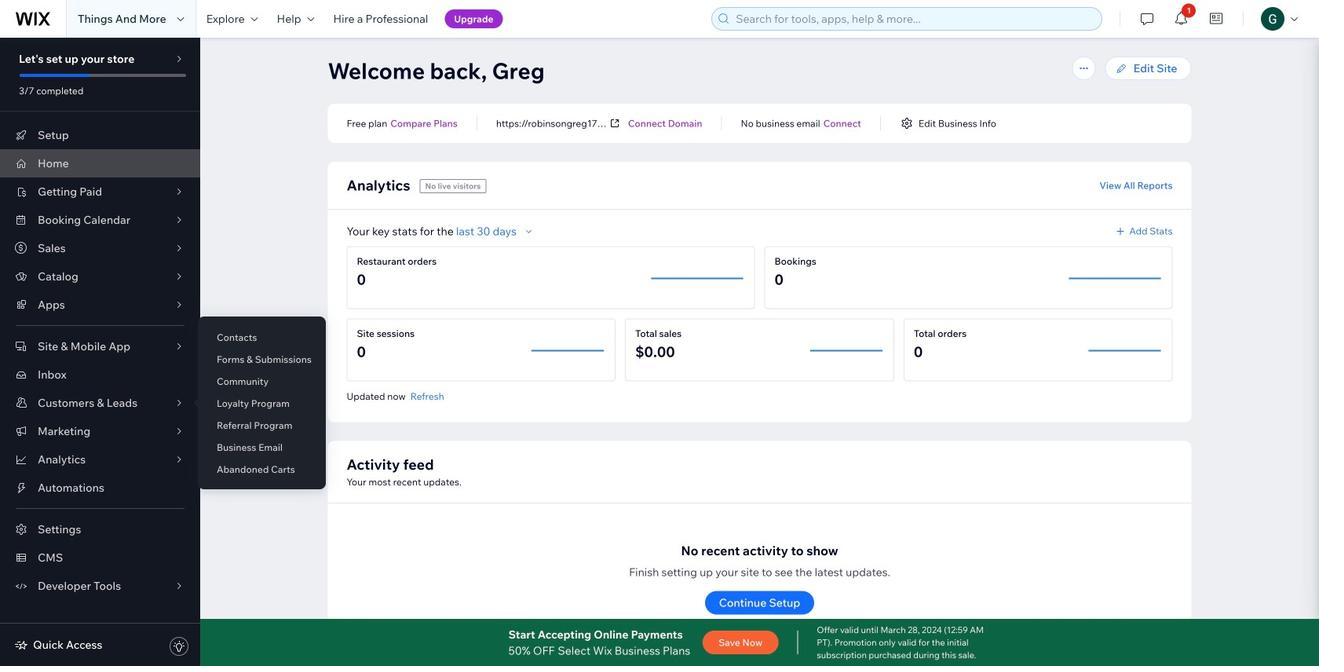 Task type: vqa. For each thing, say whether or not it's contained in the screenshot.
Search for tools, apps, help & more... field
yes



Task type: locate. For each thing, give the bounding box(es) containing it.
sidebar element
[[0, 38, 200, 666]]

Search for tools, apps, help & more... field
[[732, 8, 1098, 30]]



